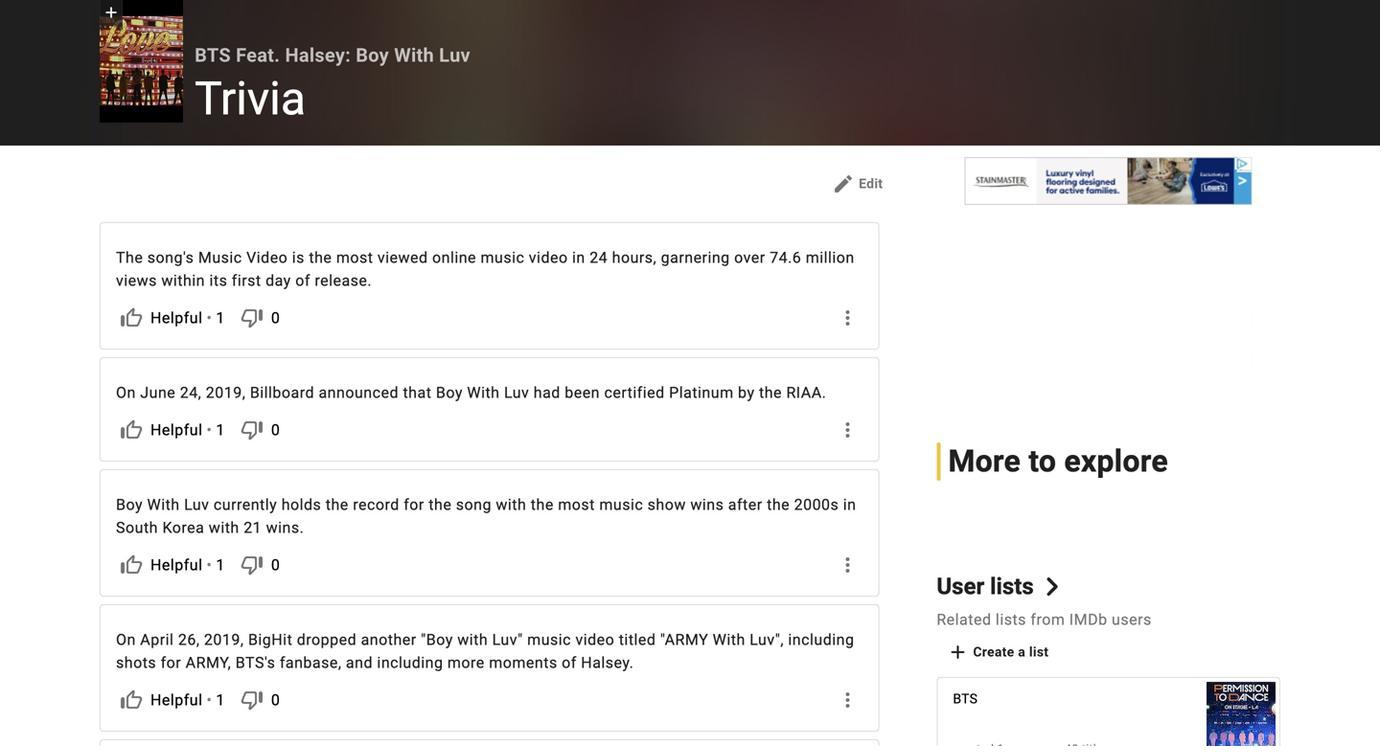 Task type: vqa. For each thing, say whether or not it's contained in the screenshot.
Capitol
no



Task type: locate. For each thing, give the bounding box(es) containing it.
is not helpful image for billboard
[[241, 419, 264, 442]]

dropped
[[297, 631, 357, 650]]

users
[[1112, 611, 1152, 629]]

of inside the song's music video is the most viewed online music video in 24 hours, garnering over 74.6 million views within its first day of release.
[[296, 272, 311, 290]]

show
[[648, 496, 686, 514]]

lists left chevron right inline image
[[991, 573, 1034, 601]]

is helpful image down south
[[120, 554, 143, 577]]

video up "halsey."
[[576, 631, 615, 650]]

the right after
[[767, 496, 790, 514]]

most up release.
[[336, 249, 373, 267]]

titled
[[619, 631, 656, 650]]

share on social media image for boy with luv currently holds the record for the song with the most music show wins after the 2000s in south korea with 21 wins.
[[836, 554, 859, 577]]

helpful down army,
[[151, 692, 203, 710]]

1 vertical spatial is helpful image
[[120, 554, 143, 577]]

0 down billboard
[[271, 421, 280, 440]]

1 helpful • 1 from the top
[[151, 309, 225, 327]]

0 vertical spatial music
[[481, 249, 525, 267]]

2 vertical spatial boy
[[116, 496, 143, 514]]

1 • from the top
[[207, 309, 212, 327]]

is not helpful image
[[241, 307, 264, 330]]

helpful • 1 for luv
[[151, 557, 225, 575]]

add image
[[102, 3, 121, 22], [947, 641, 970, 664]]

helpful • 1 down 24,
[[151, 421, 225, 440]]

helpful • 1
[[151, 309, 225, 327], [151, 421, 225, 440], [151, 557, 225, 575], [151, 692, 225, 710]]

4 1 from the top
[[216, 692, 225, 710]]

on inside on april 26, 2019, bighit dropped another "boy with luv" music video titled "army with luv", including shots for army, bts's fanbase, and including more moments of halsey.
[[116, 631, 136, 650]]

more to explore
[[949, 444, 1169, 480]]

0 vertical spatial most
[[336, 249, 373, 267]]

0 horizontal spatial video
[[529, 249, 568, 267]]

for down april
[[161, 654, 181, 673]]

1 horizontal spatial boy
[[356, 44, 389, 67]]

music right the online
[[481, 249, 525, 267]]

1 vertical spatial in
[[844, 496, 857, 514]]

with left 21 at bottom left
[[209, 519, 239, 537]]

is helpful image for boy with luv currently holds the record for the song with the most music show wins after the 2000s in south korea with 21 wins.
[[120, 554, 143, 577]]

• for 26,
[[207, 692, 212, 710]]

0 vertical spatial bts
[[195, 44, 231, 67]]

edit button
[[825, 169, 891, 199]]

for inside on april 26, 2019, bighit dropped another "boy with luv" music video titled "army with luv", including shots for army, bts's fanbase, and including more moments of halsey.
[[161, 654, 181, 673]]

3 is helpful image from the top
[[120, 689, 143, 712]]

1 helpful from the top
[[151, 309, 203, 327]]

•
[[207, 309, 212, 327], [207, 421, 212, 440], [207, 557, 212, 575], [207, 692, 212, 710]]

0 vertical spatial boy
[[356, 44, 389, 67]]

1 down army,
[[216, 692, 225, 710]]

2 horizontal spatial luv
[[504, 384, 530, 402]]

on left 'june'
[[116, 384, 136, 402]]

share on social media image down million
[[836, 307, 859, 330]]

add image inside create a list button
[[947, 641, 970, 664]]

and
[[346, 654, 373, 673]]

on april 26, 2019, bighit dropped another "boy with luv" music video titled "army with luv", including shots for army, bts's fanbase, and including more moments of halsey.
[[116, 631, 855, 673]]

2 is not helpful image from the top
[[241, 554, 264, 577]]

of down is
[[296, 272, 311, 290]]

with up more
[[458, 631, 488, 650]]

1 horizontal spatial music
[[528, 631, 572, 650]]

2 vertical spatial is helpful image
[[120, 689, 143, 712]]

video inside on april 26, 2019, bighit dropped another "boy with luv" music video titled "army with luv", including shots for army, bts's fanbase, and including more moments of halsey.
[[576, 631, 615, 650]]

music inside boy with luv currently holds the record for the song with the most music show wins after the 2000s in south korea with 21 wins.
[[600, 496, 644, 514]]

share on social media image up 2000s
[[836, 419, 859, 442]]

more
[[949, 444, 1021, 480]]

2 share on social media image from the top
[[836, 419, 859, 442]]

2 vertical spatial music
[[528, 631, 572, 650]]

0 vertical spatial share on social media image
[[836, 307, 859, 330]]

helpful
[[151, 309, 203, 327], [151, 421, 203, 440], [151, 557, 203, 575], [151, 692, 203, 710]]

4 helpful from the top
[[151, 692, 203, 710]]

1 horizontal spatial most
[[558, 496, 595, 514]]

luv
[[439, 44, 471, 67], [504, 384, 530, 402], [184, 496, 209, 514]]

is helpful image down shots
[[120, 689, 143, 712]]

bts: permission to dance on stage - la (2022) image
[[1207, 673, 1276, 747]]

most left show at the left
[[558, 496, 595, 514]]

of left "halsey."
[[562, 654, 577, 673]]

music
[[198, 249, 242, 267]]

video left 24
[[529, 249, 568, 267]]

is not helpful image
[[241, 419, 264, 442], [241, 554, 264, 577], [241, 689, 264, 712]]

1 vertical spatial music
[[600, 496, 644, 514]]

in
[[572, 249, 586, 267], [844, 496, 857, 514]]

with right song on the left bottom of the page
[[496, 496, 527, 514]]

edit image
[[832, 173, 855, 196]]

1 horizontal spatial bts
[[953, 692, 978, 707]]

0 vertical spatial is helpful image
[[120, 419, 143, 442]]

including right luv",
[[789, 631, 855, 650]]

1 on from the top
[[116, 384, 136, 402]]

1 0 from the top
[[271, 309, 280, 327]]

2 vertical spatial share on social media image
[[836, 554, 859, 577]]

0 vertical spatial on
[[116, 384, 136, 402]]

0 down wins.
[[271, 557, 280, 575]]

lists up create a list
[[996, 611, 1027, 629]]

in right 2000s
[[844, 496, 857, 514]]

explore
[[1065, 444, 1169, 480]]

0 vertical spatial for
[[404, 496, 425, 514]]

april
[[140, 631, 174, 650]]

2 vertical spatial is not helpful image
[[241, 689, 264, 712]]

helpful down 24,
[[151, 421, 203, 440]]

is not helpful image down 21 at bottom left
[[241, 554, 264, 577]]

lists
[[991, 573, 1034, 601], [996, 611, 1027, 629]]

lists for user
[[991, 573, 1034, 601]]

chevron right inline image
[[1044, 578, 1062, 596]]

video
[[529, 249, 568, 267], [576, 631, 615, 650]]

0 horizontal spatial bts
[[195, 44, 231, 67]]

bts
[[195, 44, 231, 67], [953, 692, 978, 707]]

2 on from the top
[[116, 631, 136, 650]]

in left 24
[[572, 249, 586, 267]]

3 0 from the top
[[271, 557, 280, 575]]

0 vertical spatial video
[[529, 249, 568, 267]]

1 horizontal spatial in
[[844, 496, 857, 514]]

0 horizontal spatial of
[[296, 272, 311, 290]]

share on social media image
[[836, 307, 859, 330], [836, 419, 859, 442], [836, 554, 859, 577]]

is helpful image for on april 26, 2019, bighit dropped another "boy with luv" music video titled "army with luv", including shots for army, bts's fanbase, and including more moments of halsey.
[[120, 689, 143, 712]]

from
[[1031, 611, 1066, 629]]

user lists link
[[937, 573, 1062, 601]]

is not helpful image down bts's
[[241, 689, 264, 712]]

2 horizontal spatial music
[[600, 496, 644, 514]]

0
[[271, 309, 280, 327], [271, 421, 280, 440], [271, 557, 280, 575], [271, 692, 280, 710]]

bts for bts feat. halsey: boy with luv
[[195, 44, 231, 67]]

with
[[394, 44, 434, 67], [467, 384, 500, 402], [147, 496, 180, 514], [713, 631, 746, 650]]

advertisement region
[[965, 157, 1253, 397]]

share on social media image down 2000s
[[836, 554, 859, 577]]

helpful • 1 for 24,
[[151, 421, 225, 440]]

helpful • 1 down army,
[[151, 692, 225, 710]]

on
[[116, 384, 136, 402], [116, 631, 136, 650]]

most
[[336, 249, 373, 267], [558, 496, 595, 514]]

1 vertical spatial of
[[562, 654, 577, 673]]

0 horizontal spatial boy
[[116, 496, 143, 514]]

0 vertical spatial with
[[496, 496, 527, 514]]

day
[[266, 272, 291, 290]]

1 vertical spatial share on social media image
[[836, 419, 859, 442]]

2019, right 24,
[[206, 384, 246, 402]]

related lists from imdb users
[[937, 611, 1152, 629]]

1 horizontal spatial luv
[[439, 44, 471, 67]]

helpful • 1 down korea
[[151, 557, 225, 575]]

0 vertical spatial add image
[[102, 3, 121, 22]]

4 0 from the top
[[271, 692, 280, 710]]

1 vertical spatial video
[[576, 631, 615, 650]]

viewed
[[378, 249, 428, 267]]

3 • from the top
[[207, 557, 212, 575]]

helpful for june
[[151, 421, 203, 440]]

2 horizontal spatial boy
[[436, 384, 463, 402]]

is not helpful image down billboard
[[241, 419, 264, 442]]

1 vertical spatial most
[[558, 496, 595, 514]]

1 horizontal spatial video
[[576, 631, 615, 650]]

2 vertical spatial luv
[[184, 496, 209, 514]]

is helpful image down 'june'
[[120, 419, 143, 442]]

0 horizontal spatial luv
[[184, 496, 209, 514]]

helpful for april
[[151, 692, 203, 710]]

with
[[496, 496, 527, 514], [209, 519, 239, 537], [458, 631, 488, 650]]

0 down bts's
[[271, 692, 280, 710]]

0 vertical spatial 2019,
[[206, 384, 246, 402]]

1 vertical spatial add image
[[947, 641, 970, 664]]

including down 'another'
[[377, 654, 443, 673]]

1
[[216, 309, 225, 327], [216, 421, 225, 440], [216, 557, 225, 575], [216, 692, 225, 710]]

74.6
[[770, 249, 802, 267]]

1 horizontal spatial with
[[458, 631, 488, 650]]

2 helpful from the top
[[151, 421, 203, 440]]

bts down create
[[953, 692, 978, 707]]

boy up south
[[116, 496, 143, 514]]

on june 24, 2019, billboard announced that boy with luv had been certified platinum by the riaa.
[[116, 384, 827, 402]]

group
[[100, 0, 183, 123]]

2 helpful • 1 from the top
[[151, 421, 225, 440]]

1 1 from the top
[[216, 309, 225, 327]]

2019,
[[206, 384, 246, 402], [204, 631, 244, 650]]

1 down currently
[[216, 557, 225, 575]]

2 vertical spatial with
[[458, 631, 488, 650]]

song's
[[147, 249, 194, 267]]

the right is
[[309, 249, 332, 267]]

including
[[789, 631, 855, 650], [377, 654, 443, 673]]

2 • from the top
[[207, 421, 212, 440]]

certified
[[605, 384, 665, 402]]

0 horizontal spatial in
[[572, 249, 586, 267]]

2019, up army,
[[204, 631, 244, 650]]

the right song on the left bottom of the page
[[531, 496, 554, 514]]

3 share on social media image from the top
[[836, 554, 859, 577]]

1 vertical spatial for
[[161, 654, 181, 673]]

0 vertical spatial in
[[572, 249, 586, 267]]

0 vertical spatial lists
[[991, 573, 1034, 601]]

after
[[729, 496, 763, 514]]

2 0 from the top
[[271, 421, 280, 440]]

june
[[140, 384, 176, 402]]

in inside boy with luv currently holds the record for the song with the most music show wins after the 2000s in south korea with 21 wins.
[[844, 496, 857, 514]]

1 vertical spatial is not helpful image
[[241, 554, 264, 577]]

1 vertical spatial 2019,
[[204, 631, 244, 650]]

for right record
[[404, 496, 425, 514]]

1 horizontal spatial of
[[562, 654, 577, 673]]

0 horizontal spatial add image
[[102, 3, 121, 22]]

4 helpful • 1 from the top
[[151, 692, 225, 710]]

boy right that
[[436, 384, 463, 402]]

bts left feat.
[[195, 44, 231, 67]]

1 horizontal spatial add image
[[947, 641, 970, 664]]

music
[[481, 249, 525, 267], [600, 496, 644, 514], [528, 631, 572, 650]]

1 horizontal spatial including
[[789, 631, 855, 650]]

on up shots
[[116, 631, 136, 650]]

lists inside "link"
[[991, 573, 1034, 601]]

is helpful image
[[120, 419, 143, 442], [120, 554, 143, 577], [120, 689, 143, 712]]

0 horizontal spatial most
[[336, 249, 373, 267]]

1 vertical spatial lists
[[996, 611, 1027, 629]]

most inside boy with luv currently holds the record for the song with the most music show wins after the 2000s in south korea with 21 wins.
[[558, 496, 595, 514]]

2019, inside on april 26, 2019, bighit dropped another "boy with luv" music video titled "army with luv", including shots for army, bts's fanbase, and including more moments of halsey.
[[204, 631, 244, 650]]

0 for bighit
[[271, 692, 280, 710]]

1 horizontal spatial for
[[404, 496, 425, 514]]

boy inside boy with luv currently holds the record for the song with the most music show wins after the 2000s in south korea with 21 wins.
[[116, 496, 143, 514]]

1 up currently
[[216, 421, 225, 440]]

1 vertical spatial including
[[377, 654, 443, 673]]

0 horizontal spatial with
[[209, 519, 239, 537]]

in inside the song's music video is the most viewed online music video in 24 hours, garnering over 74.6 million views within its first day of release.
[[572, 249, 586, 267]]

4 • from the top
[[207, 692, 212, 710]]

3 1 from the top
[[216, 557, 225, 575]]

2 is helpful image from the top
[[120, 554, 143, 577]]

0 right is not helpful image
[[271, 309, 280, 327]]

1 vertical spatial on
[[116, 631, 136, 650]]

3 is not helpful image from the top
[[241, 689, 264, 712]]

edit
[[859, 176, 883, 192]]

the right 'by'
[[759, 384, 782, 402]]

record
[[353, 496, 400, 514]]

1 share on social media image from the top
[[836, 307, 859, 330]]

0 vertical spatial is not helpful image
[[241, 419, 264, 442]]

bts's
[[236, 654, 276, 673]]

1 is helpful image from the top
[[120, 419, 143, 442]]

0 horizontal spatial music
[[481, 249, 525, 267]]

helpful for with
[[151, 557, 203, 575]]

1 is not helpful image from the top
[[241, 419, 264, 442]]

music inside on april 26, 2019, bighit dropped another "boy with luv" music video titled "army with luv", including shots for army, bts's fanbase, and including more moments of halsey.
[[528, 631, 572, 650]]

share on social media image for on june 24, 2019, billboard announced that boy with luv had been certified platinum by the riaa.
[[836, 419, 859, 442]]

1 for music
[[216, 309, 225, 327]]

helpful • 1 down within
[[151, 309, 225, 327]]

0 vertical spatial luv
[[439, 44, 471, 67]]

1 vertical spatial with
[[209, 519, 239, 537]]

music up moments
[[528, 631, 572, 650]]

2 1 from the top
[[216, 421, 225, 440]]

luv inside boy with luv currently holds the record for the song with the most music show wins after the 2000s in south korea with 21 wins.
[[184, 496, 209, 514]]

1 left is not helpful image
[[216, 309, 225, 327]]

0 vertical spatial of
[[296, 272, 311, 290]]

3 helpful • 1 from the top
[[151, 557, 225, 575]]

0 for is
[[271, 309, 280, 327]]

music left show at the left
[[600, 496, 644, 514]]

helpful down within
[[151, 309, 203, 327]]

2019, for bighit
[[204, 631, 244, 650]]

boy
[[356, 44, 389, 67], [436, 384, 463, 402], [116, 496, 143, 514]]

3 helpful from the top
[[151, 557, 203, 575]]

0 for holds
[[271, 557, 280, 575]]

1 vertical spatial bts
[[953, 692, 978, 707]]

for inside boy with luv currently holds the record for the song with the most music show wins after the 2000s in south korea with 21 wins.
[[404, 496, 425, 514]]

boy right halsey:
[[356, 44, 389, 67]]

with inside boy with luv currently holds the record for the song with the most music show wins after the 2000s in south korea with 21 wins.
[[147, 496, 180, 514]]

0 horizontal spatial for
[[161, 654, 181, 673]]

for
[[404, 496, 425, 514], [161, 654, 181, 673]]

helpful down korea
[[151, 557, 203, 575]]



Task type: describe. For each thing, give the bounding box(es) containing it.
bts for bts
[[953, 692, 978, 707]]

the right holds
[[326, 496, 349, 514]]

1 vertical spatial luv
[[504, 384, 530, 402]]

1 for 24,
[[216, 421, 225, 440]]

0 for billboard
[[271, 421, 280, 440]]

garnering
[[661, 249, 730, 267]]

is
[[292, 249, 305, 267]]

shots
[[116, 654, 156, 673]]

wins
[[691, 496, 724, 514]]

moments
[[489, 654, 558, 673]]

south
[[116, 519, 158, 537]]

1 vertical spatial boy
[[436, 384, 463, 402]]

luv"
[[493, 631, 523, 650]]

on for on june 24, 2019, billboard announced that boy with luv had been certified platinum by the riaa.
[[116, 384, 136, 402]]

had
[[534, 384, 561, 402]]

currently
[[214, 496, 277, 514]]

• for 24,
[[207, 421, 212, 440]]

luv",
[[750, 631, 784, 650]]

0 horizontal spatial including
[[377, 654, 443, 673]]

24
[[590, 249, 608, 267]]

26,
[[178, 631, 200, 650]]

bts feat. halsey: boy with luv
[[195, 44, 471, 67]]

fanbase,
[[280, 654, 342, 673]]

holds
[[282, 496, 322, 514]]

million
[[806, 249, 855, 267]]

share on social media image
[[836, 689, 859, 712]]

over
[[735, 249, 766, 267]]

the
[[116, 249, 143, 267]]

most inside the song's music video is the most viewed online music video in 24 hours, garnering over 74.6 million views within its first day of release.
[[336, 249, 373, 267]]

is helpful image
[[120, 307, 143, 330]]

21
[[244, 519, 262, 537]]

• for luv
[[207, 557, 212, 575]]

of inside on april 26, 2019, bighit dropped another "boy with luv" music video titled "army with luv", including shots for army, bts's fanbase, and including more moments of halsey.
[[562, 654, 577, 673]]

is helpful image for on june 24, 2019, billboard announced that boy with luv had been certified platinum by the riaa.
[[120, 419, 143, 442]]

helpful • 1 for 26,
[[151, 692, 225, 710]]

1 for 26,
[[216, 692, 225, 710]]

lists for related
[[996, 611, 1027, 629]]

user lists
[[937, 573, 1034, 601]]

the song's music video is the most viewed online music video in 24 hours, garnering over 74.6 million views within its first day of release.
[[116, 249, 855, 290]]

online
[[432, 249, 477, 267]]

bts feat. halsey: boy with luv image
[[100, 0, 183, 123]]

billboard
[[250, 384, 315, 402]]

"boy
[[421, 631, 453, 650]]

the inside the song's music video is the most viewed online music video in 24 hours, garnering over 74.6 million views within its first day of release.
[[309, 249, 332, 267]]

list
[[1030, 645, 1049, 660]]

within
[[161, 272, 205, 290]]

another
[[361, 631, 417, 650]]

halsey:
[[285, 44, 351, 67]]

release.
[[315, 272, 372, 290]]

a
[[1019, 645, 1026, 660]]

with inside on april 26, 2019, bighit dropped another "boy with luv" music video titled "army with luv", including shots for army, bts's fanbase, and including more moments of halsey.
[[713, 631, 746, 650]]

create a list button
[[937, 636, 1065, 670]]

1 for luv
[[216, 557, 225, 575]]

create
[[974, 645, 1015, 660]]

korea
[[162, 519, 205, 537]]

create a list
[[974, 645, 1049, 660]]

helpful for song's
[[151, 309, 203, 327]]

user
[[937, 573, 985, 601]]

on for on april 26, 2019, bighit dropped another "boy with luv" music video titled "army with luv", including shots for army, bts's fanbase, and including more moments of halsey.
[[116, 631, 136, 650]]

its
[[209, 272, 228, 290]]

bts link
[[938, 673, 1280, 747]]

been
[[565, 384, 600, 402]]

0 vertical spatial including
[[789, 631, 855, 650]]

song
[[456, 496, 492, 514]]

is not helpful image for bighit
[[241, 689, 264, 712]]

to
[[1029, 444, 1057, 480]]

• for music
[[207, 309, 212, 327]]

imdb
[[1070, 611, 1108, 629]]

platinum
[[669, 384, 734, 402]]

views
[[116, 272, 157, 290]]

24,
[[180, 384, 202, 402]]

feat.
[[236, 44, 280, 67]]

2000s
[[795, 496, 839, 514]]

halsey.
[[581, 654, 634, 673]]

with inside on april 26, 2019, bighit dropped another "boy with luv" music video titled "army with luv", including shots for army, bts's fanbase, and including more moments of halsey.
[[458, 631, 488, 650]]

is not helpful image for holds
[[241, 554, 264, 577]]

by
[[738, 384, 755, 402]]

trivia
[[195, 72, 306, 126]]

2 horizontal spatial with
[[496, 496, 527, 514]]

announced
[[319, 384, 399, 402]]

video
[[247, 249, 288, 267]]

first
[[232, 272, 261, 290]]

army,
[[186, 654, 231, 673]]

helpful • 1 for music
[[151, 309, 225, 327]]

related
[[937, 611, 992, 629]]

riaa.
[[787, 384, 827, 402]]

the left song on the left bottom of the page
[[429, 496, 452, 514]]

video inside the song's music video is the most viewed online music video in 24 hours, garnering over 74.6 million views within its first day of release.
[[529, 249, 568, 267]]

that
[[403, 384, 432, 402]]

"army
[[661, 631, 709, 650]]

share on social media image for the song's music video is the most viewed online music video in 24 hours, garnering over 74.6 million views within its first day of release.
[[836, 307, 859, 330]]

more
[[448, 654, 485, 673]]

music inside the song's music video is the most viewed online music video in 24 hours, garnering over 74.6 million views within its first day of release.
[[481, 249, 525, 267]]

hours,
[[612, 249, 657, 267]]

boy with luv currently holds the record for the song with the most music show wins after the 2000s in south korea with 21 wins.
[[116, 496, 857, 537]]

wins.
[[266, 519, 304, 537]]

2019, for billboard
[[206, 384, 246, 402]]

bighit
[[248, 631, 293, 650]]



